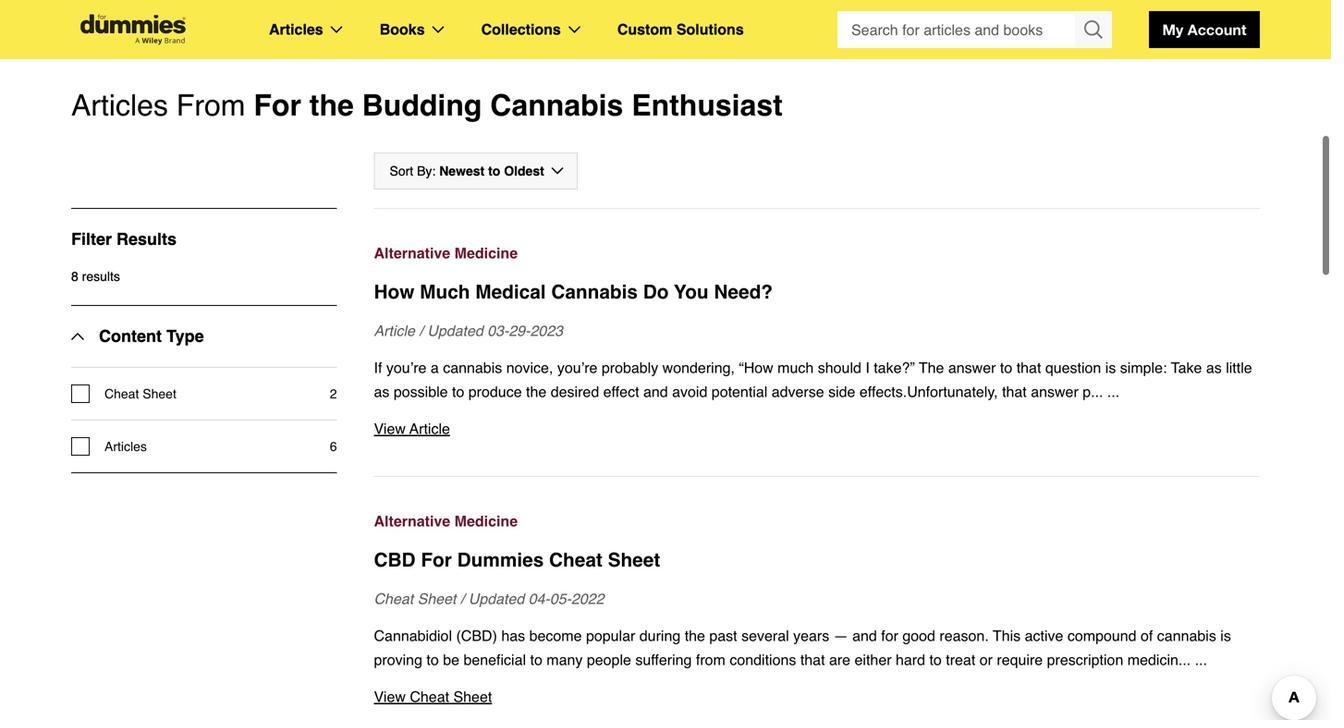 Task type: describe. For each thing, give the bounding box(es) containing it.
to left "oldest"
[[488, 164, 501, 178]]

0 horizontal spatial as
[[374, 383, 390, 400]]

much
[[420, 281, 470, 303]]

effects.unfortunately,
[[860, 383, 998, 400]]

8 results
[[71, 269, 120, 284]]

0 horizontal spatial answer
[[949, 359, 996, 376]]

for
[[882, 628, 899, 645]]

conditions
[[730, 652, 797, 669]]

cheat inside view cheat sheet link
[[410, 689, 450, 706]]

budding
[[362, 88, 482, 123]]

from
[[176, 88, 246, 123]]

account
[[1188, 21, 1247, 38]]

medical
[[476, 281, 546, 303]]

0 horizontal spatial /
[[419, 322, 423, 339]]

articles for books
[[269, 21, 323, 38]]

a
[[431, 359, 439, 376]]

alternative medicine link for how much medical cannabis do you need?
[[374, 241, 1261, 265]]

from
[[696, 652, 726, 669]]

reason.
[[940, 628, 989, 645]]

—
[[834, 628, 849, 645]]

this
[[993, 628, 1021, 645]]

treat
[[946, 652, 976, 669]]

become
[[530, 628, 582, 645]]

cannabidiol (cbd) has become popular during the past several years — and for good reason. this active compound of cannabis is proving to be beneficial to many people suffering from conditions that are either hard to treat or require prescription medicin...
[[374, 628, 1232, 669]]

prescription
[[1048, 652, 1124, 669]]

custom
[[618, 21, 673, 38]]

simple:
[[1121, 359, 1168, 376]]

question
[[1046, 359, 1102, 376]]

cbd for dummies cheat sheet
[[374, 549, 661, 572]]

by:
[[417, 164, 436, 178]]

desired
[[551, 383, 599, 400]]

much
[[778, 359, 814, 376]]

probably
[[602, 359, 659, 376]]

the
[[919, 359, 945, 376]]

04-
[[529, 591, 550, 608]]

do
[[643, 281, 669, 303]]

past
[[710, 628, 738, 645]]

take
[[1172, 359, 1203, 376]]

view article
[[374, 420, 450, 437]]

sort
[[390, 164, 414, 178]]

avoid
[[672, 383, 708, 400]]

compound
[[1068, 628, 1137, 645]]

1 vertical spatial article
[[410, 420, 450, 437]]

content
[[99, 327, 162, 346]]

should
[[818, 359, 862, 376]]

0 vertical spatial as
[[1207, 359, 1222, 376]]

alternative for cbd
[[374, 513, 451, 530]]

newest
[[439, 164, 485, 178]]

if you're a cannabis novice, you're probably wondering, "how much should i take?" the answer to that question is simple: take as little as possible to produce the desired effect and avoid potential adverse side effects.unfortunately, that answer p...
[[374, 359, 1253, 400]]

1 vertical spatial updated
[[469, 591, 525, 608]]

articles from for the budding cannabis enthusiast
[[71, 88, 783, 123]]

that inside cannabidiol (cbd) has become popular during the past several years — and for good reason. this active compound of cannabis is proving to be beneficial to many people suffering from conditions that are either hard to treat or require prescription medicin...
[[801, 652, 825, 669]]

collections
[[481, 21, 561, 38]]

and inside cannabidiol (cbd) has become popular during the past several years — and for good reason. this active compound of cannabis is proving to be beneficial to many people suffering from conditions that are either hard to treat or require prescription medicin...
[[853, 628, 877, 645]]

sheet up cannabidiol
[[418, 591, 456, 608]]

need?
[[714, 281, 773, 303]]

custom solutions link
[[618, 18, 744, 42]]

close this dialog image
[[1304, 645, 1323, 664]]

are
[[830, 652, 851, 669]]

content type
[[99, 327, 204, 346]]

sheet down be
[[454, 689, 492, 706]]

i
[[866, 359, 870, 376]]

to left treat
[[930, 652, 942, 669]]

my
[[1163, 21, 1184, 38]]

(cbd)
[[456, 628, 497, 645]]

0 vertical spatial the
[[310, 88, 354, 123]]

enthusiast
[[632, 88, 783, 123]]

novice,
[[507, 359, 553, 376]]

suffering
[[636, 652, 692, 669]]

either
[[855, 652, 892, 669]]

oldest
[[504, 164, 545, 178]]

cannabis inside cannabidiol (cbd) has become popular during the past several years — and for good reason. this active compound of cannabis is proving to be beneficial to many people suffering from conditions that are either hard to treat or require prescription medicin...
[[1158, 628, 1217, 645]]

beneficial
[[464, 652, 526, 669]]

alternative medicine link for cbd for dummies cheat sheet
[[374, 510, 1261, 534]]

Search for articles and books text field
[[838, 11, 1077, 48]]

"how
[[739, 359, 774, 376]]

dummies
[[457, 549, 544, 572]]

hard
[[896, 652, 926, 669]]

1 vertical spatial articles
[[71, 88, 168, 123]]

articles for 6
[[105, 439, 147, 454]]

8
[[71, 269, 78, 284]]

alternative for how
[[374, 245, 451, 262]]

2
[[330, 387, 337, 401]]

to left many
[[530, 652, 543, 669]]

2022
[[572, 591, 604, 608]]

cheat sheet / updated 04-05-2022
[[374, 591, 604, 608]]

0 vertical spatial for
[[254, 88, 301, 123]]

popular
[[586, 628, 636, 645]]

if
[[374, 359, 382, 376]]

sheet down content type
[[143, 387, 176, 401]]

cheat down "cbd"
[[374, 591, 414, 608]]

effect
[[604, 383, 640, 400]]

wondering,
[[663, 359, 735, 376]]

during
[[640, 628, 681, 645]]



Task type: locate. For each thing, give the bounding box(es) containing it.
cheat down content
[[105, 387, 139, 401]]

cbd
[[374, 549, 416, 572]]

good
[[903, 628, 936, 645]]

view article link
[[374, 417, 1261, 441]]

to left question
[[1001, 359, 1013, 376]]

cannabidiol
[[374, 628, 452, 645]]

view down possible
[[374, 420, 406, 437]]

1 vertical spatial cannabis
[[1158, 628, 1217, 645]]

side
[[829, 383, 856, 400]]

medicin...
[[1128, 652, 1191, 669]]

1 horizontal spatial as
[[1207, 359, 1222, 376]]

updated down dummies
[[469, 591, 525, 608]]

05-
[[550, 591, 572, 608]]

as down if
[[374, 383, 390, 400]]

view for how much medical cannabis do you need?
[[374, 420, 406, 437]]

active
[[1025, 628, 1064, 645]]

1 vertical spatial answer
[[1031, 383, 1079, 400]]

29-
[[509, 322, 530, 339]]

produce
[[469, 383, 522, 400]]

solutions
[[677, 21, 744, 38]]

article
[[374, 322, 415, 339], [410, 420, 450, 437]]

cannabis up produce
[[443, 359, 502, 376]]

1 alternative from the top
[[374, 245, 451, 262]]

1 vertical spatial that
[[1003, 383, 1027, 400]]

is left simple:
[[1106, 359, 1117, 376]]

0 vertical spatial alternative medicine link
[[374, 241, 1261, 265]]

the
[[310, 88, 354, 123], [526, 383, 547, 400], [685, 628, 706, 645]]

1 horizontal spatial /
[[460, 591, 465, 608]]

updated
[[428, 322, 483, 339], [469, 591, 525, 608]]

require
[[997, 652, 1043, 669]]

0 vertical spatial updated
[[428, 322, 483, 339]]

the down novice,
[[526, 383, 547, 400]]

0 vertical spatial view
[[374, 420, 406, 437]]

logo image
[[71, 14, 195, 45]]

cheat down be
[[410, 689, 450, 706]]

6
[[330, 439, 337, 454]]

0 horizontal spatial the
[[310, 88, 354, 123]]

be
[[443, 652, 460, 669]]

view down proving
[[374, 689, 406, 706]]

/ up (cbd)
[[460, 591, 465, 608]]

articles down logo on the top of the page
[[71, 88, 168, 123]]

1 vertical spatial medicine
[[455, 513, 518, 530]]

several
[[742, 628, 789, 645]]

cannabis left do
[[552, 281, 638, 303]]

custom solutions
[[618, 21, 744, 38]]

adverse
[[772, 383, 825, 400]]

is inside if you're a cannabis novice, you're probably wondering, "how much should i take?" the answer to that question is simple: take as little as possible to produce the desired effect and avoid potential adverse side effects.unfortunately, that answer p...
[[1106, 359, 1117, 376]]

0 vertical spatial cannabis
[[490, 88, 624, 123]]

alternative medicine link up the cbd for dummies cheat sheet link
[[374, 510, 1261, 534]]

how
[[374, 281, 415, 303]]

1 vertical spatial view
[[374, 689, 406, 706]]

many
[[547, 652, 583, 669]]

0 horizontal spatial cannabis
[[443, 359, 502, 376]]

alternative up the how
[[374, 245, 451, 262]]

filter results
[[71, 230, 177, 249]]

2 horizontal spatial the
[[685, 628, 706, 645]]

and left avoid
[[644, 383, 668, 400]]

2 alternative medicine from the top
[[374, 513, 518, 530]]

medicine up medical
[[455, 245, 518, 262]]

open book categories image
[[432, 26, 444, 33]]

or
[[980, 652, 993, 669]]

1 you're from the left
[[386, 359, 427, 376]]

1 vertical spatial and
[[853, 628, 877, 645]]

you
[[674, 281, 709, 303]]

2023
[[530, 322, 563, 339]]

0 horizontal spatial and
[[644, 383, 668, 400]]

cheat inside the cbd for dummies cheat sheet link
[[549, 549, 603, 572]]

results
[[117, 230, 177, 249]]

1 horizontal spatial for
[[421, 549, 452, 572]]

medicine for medical
[[455, 245, 518, 262]]

medicine
[[455, 245, 518, 262], [455, 513, 518, 530]]

that down years
[[801, 652, 825, 669]]

has
[[502, 628, 525, 645]]

1 horizontal spatial the
[[526, 383, 547, 400]]

0 horizontal spatial is
[[1106, 359, 1117, 376]]

1 vertical spatial alternative medicine link
[[374, 510, 1261, 534]]

2 vertical spatial that
[[801, 652, 825, 669]]

0 vertical spatial answer
[[949, 359, 996, 376]]

1 horizontal spatial and
[[853, 628, 877, 645]]

2 view from the top
[[374, 689, 406, 706]]

sort by: newest to oldest
[[390, 164, 545, 178]]

1 horizontal spatial cannabis
[[1158, 628, 1217, 645]]

cbd for dummies cheat sheet link
[[374, 547, 1261, 574]]

potential
[[712, 383, 768, 400]]

to left be
[[427, 652, 439, 669]]

possible
[[394, 383, 448, 400]]

as left little
[[1207, 359, 1222, 376]]

1 vertical spatial as
[[374, 383, 390, 400]]

alternative
[[374, 245, 451, 262], [374, 513, 451, 530]]

alternative medicine up "cbd"
[[374, 513, 518, 530]]

as
[[1207, 359, 1222, 376], [374, 383, 390, 400]]

0 vertical spatial article
[[374, 322, 415, 339]]

open article categories image
[[331, 26, 343, 33]]

articles down cheat sheet
[[105, 439, 147, 454]]

and right —
[[853, 628, 877, 645]]

0 vertical spatial medicine
[[455, 245, 518, 262]]

is
[[1106, 359, 1117, 376], [1221, 628, 1232, 645]]

sheet
[[143, 387, 176, 401], [608, 549, 661, 572], [418, 591, 456, 608], [454, 689, 492, 706]]

0 vertical spatial /
[[419, 322, 423, 339]]

0 vertical spatial that
[[1017, 359, 1042, 376]]

that left "p..."
[[1003, 383, 1027, 400]]

0 vertical spatial and
[[644, 383, 668, 400]]

alternative medicine for much
[[374, 245, 518, 262]]

alternative medicine link
[[374, 241, 1261, 265], [374, 510, 1261, 534]]

article down possible
[[410, 420, 450, 437]]

2 vertical spatial articles
[[105, 439, 147, 454]]

little
[[1227, 359, 1253, 376]]

0 vertical spatial cannabis
[[443, 359, 502, 376]]

articles left open article categories image
[[269, 21, 323, 38]]

is right of
[[1221, 628, 1232, 645]]

articles
[[269, 21, 323, 38], [71, 88, 168, 123], [105, 439, 147, 454]]

cheat up 2022
[[549, 549, 603, 572]]

of
[[1141, 628, 1154, 645]]

1 vertical spatial for
[[421, 549, 452, 572]]

open collections list image
[[569, 26, 581, 33]]

to
[[488, 164, 501, 178], [1001, 359, 1013, 376], [452, 383, 465, 400], [427, 652, 439, 669], [530, 652, 543, 669], [930, 652, 942, 669]]

alternative medicine link up how much medical cannabis do you need? link
[[374, 241, 1261, 265]]

people
[[587, 652, 632, 669]]

2 alternative from the top
[[374, 513, 451, 530]]

how much medical cannabis do you need?
[[374, 281, 773, 303]]

for
[[254, 88, 301, 123], [421, 549, 452, 572]]

/ down much
[[419, 322, 423, 339]]

0 horizontal spatial for
[[254, 88, 301, 123]]

cheat
[[105, 387, 139, 401], [549, 549, 603, 572], [374, 591, 414, 608], [410, 689, 450, 706]]

view for cbd for dummies cheat sheet
[[374, 689, 406, 706]]

my account link
[[1150, 11, 1261, 48]]

1 horizontal spatial answer
[[1031, 383, 1079, 400]]

2 vertical spatial the
[[685, 628, 706, 645]]

answer right the
[[949, 359, 996, 376]]

2 alternative medicine link from the top
[[374, 510, 1261, 534]]

1 medicine from the top
[[455, 245, 518, 262]]

alternative medicine up much
[[374, 245, 518, 262]]

answer down question
[[1031, 383, 1079, 400]]

1 vertical spatial is
[[1221, 628, 1232, 645]]

0 horizontal spatial you're
[[386, 359, 427, 376]]

years
[[794, 628, 830, 645]]

0 vertical spatial articles
[[269, 21, 323, 38]]

the left past
[[685, 628, 706, 645]]

1 horizontal spatial is
[[1221, 628, 1232, 645]]

cannabis inside if you're a cannabis novice, you're probably wondering, "how much should i take?" the answer to that question is simple: take as little as possible to produce the desired effect and avoid potential adverse side effects.unfortunately, that answer p...
[[443, 359, 502, 376]]

that left question
[[1017, 359, 1042, 376]]

filter
[[71, 230, 112, 249]]

1 vertical spatial alternative medicine
[[374, 513, 518, 530]]

1 alternative medicine link from the top
[[374, 241, 1261, 265]]

cannabis
[[490, 88, 624, 123], [552, 281, 638, 303]]

you're up possible
[[386, 359, 427, 376]]

1 vertical spatial /
[[460, 591, 465, 608]]

how much medical cannabis do you need? link
[[374, 278, 1261, 306]]

1 horizontal spatial you're
[[558, 359, 598, 376]]

results
[[82, 269, 120, 284]]

alternative up "cbd"
[[374, 513, 451, 530]]

1 vertical spatial cannabis
[[552, 281, 638, 303]]

my account
[[1163, 21, 1247, 38]]

medicine up dummies
[[455, 513, 518, 530]]

is inside cannabidiol (cbd) has become popular during the past several years — and for good reason. this active compound of cannabis is proving to be beneficial to many people suffering from conditions that are either hard to treat or require prescription medicin...
[[1221, 628, 1232, 645]]

the down open article categories image
[[310, 88, 354, 123]]

cannabis up "oldest"
[[490, 88, 624, 123]]

view cheat sheet
[[374, 689, 492, 706]]

cannabis up the medicin...
[[1158, 628, 1217, 645]]

sheet up popular
[[608, 549, 661, 572]]

1 alternative medicine from the top
[[374, 245, 518, 262]]

content type button
[[71, 306, 204, 367]]

the inside cannabidiol (cbd) has become popular during the past several years — and for good reason. this active compound of cannabis is proving to be beneficial to many people suffering from conditions that are either hard to treat or require prescription medicin...
[[685, 628, 706, 645]]

proving
[[374, 652, 423, 669]]

and inside if you're a cannabis novice, you're probably wondering, "how much should i take?" the answer to that question is simple: take as little as possible to produce the desired effect and avoid potential adverse side effects.unfortunately, that answer p...
[[644, 383, 668, 400]]

take?"
[[874, 359, 915, 376]]

1 vertical spatial the
[[526, 383, 547, 400]]

alternative medicine for for
[[374, 513, 518, 530]]

1 view from the top
[[374, 420, 406, 437]]

2 you're from the left
[[558, 359, 598, 376]]

the inside if you're a cannabis novice, you're probably wondering, "how much should i take?" the answer to that question is simple: take as little as possible to produce the desired effect and avoid potential adverse side effects.unfortunately, that answer p...
[[526, 383, 547, 400]]

article down the how
[[374, 322, 415, 339]]

2 medicine from the top
[[455, 513, 518, 530]]

you're up desired
[[558, 359, 598, 376]]

group
[[838, 11, 1113, 48]]

0 vertical spatial is
[[1106, 359, 1117, 376]]

for right from
[[254, 88, 301, 123]]

to left produce
[[452, 383, 465, 400]]

0 vertical spatial alternative
[[374, 245, 451, 262]]

type
[[166, 327, 204, 346]]

for right "cbd"
[[421, 549, 452, 572]]

updated down much
[[428, 322, 483, 339]]

cheat sheet
[[105, 387, 176, 401]]

you're
[[386, 359, 427, 376], [558, 359, 598, 376]]

1 vertical spatial alternative
[[374, 513, 451, 530]]

and
[[644, 383, 668, 400], [853, 628, 877, 645]]

medicine for dummies
[[455, 513, 518, 530]]

0 vertical spatial alternative medicine
[[374, 245, 518, 262]]



Task type: vqa. For each thing, say whether or not it's contained in the screenshot.
3 &
no



